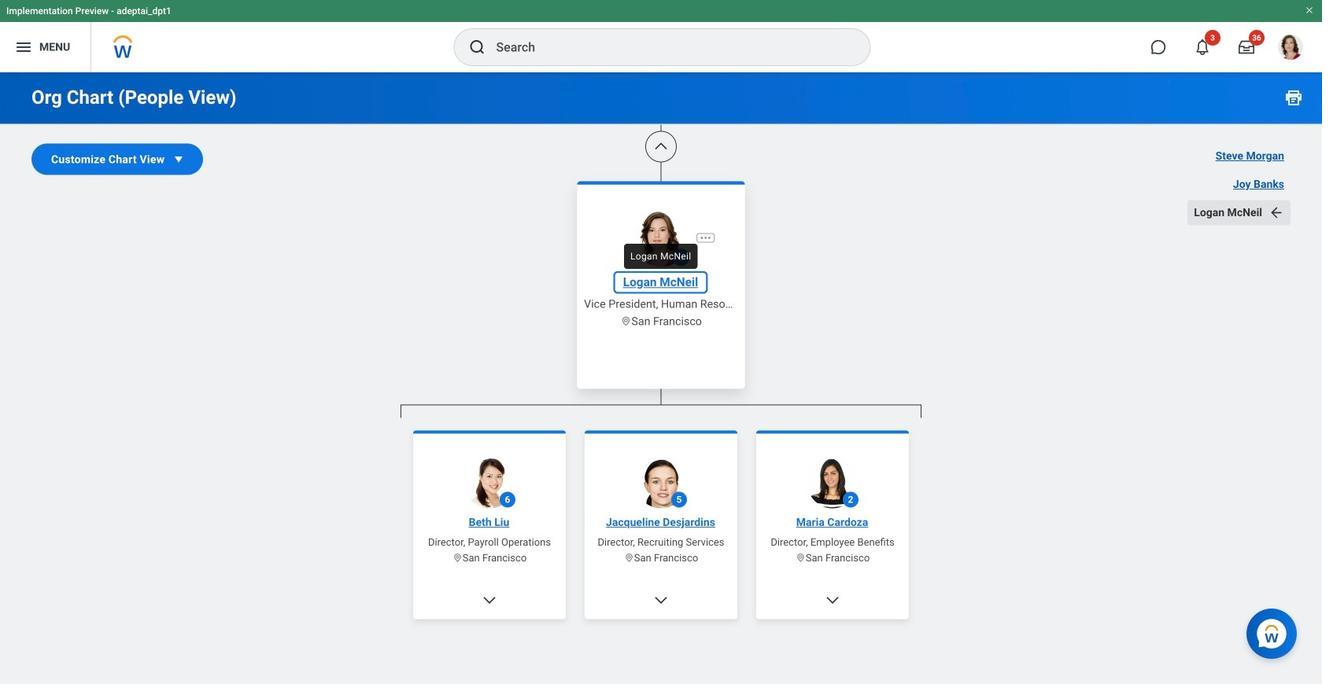 Task type: vqa. For each thing, say whether or not it's contained in the screenshot.
the right list
no



Task type: locate. For each thing, give the bounding box(es) containing it.
0 horizontal spatial location image
[[452, 553, 463, 564]]

chevron down image for rightmost location image
[[825, 593, 841, 609]]

chevron down image
[[482, 593, 497, 609], [653, 593, 669, 609], [825, 593, 841, 609]]

caret down image
[[171, 152, 187, 167]]

related actions image
[[699, 232, 712, 245]]

profile logan mcneil image
[[1278, 35, 1304, 63]]

1 horizontal spatial location image
[[620, 316, 632, 327]]

2 horizontal spatial chevron down image
[[825, 593, 841, 609]]

location image
[[620, 316, 632, 327], [452, 553, 463, 564], [796, 553, 806, 564]]

1 horizontal spatial chevron down image
[[653, 593, 669, 609]]

arrow left image
[[1269, 205, 1285, 221]]

2 chevron down image from the left
[[653, 593, 669, 609]]

main content
[[0, 0, 1322, 685]]

chevron down image for location icon
[[653, 593, 669, 609]]

1 chevron down image from the left
[[482, 593, 497, 609]]

banner
[[0, 0, 1322, 72]]

0 horizontal spatial chevron down image
[[482, 593, 497, 609]]

3 chevron down image from the left
[[825, 593, 841, 609]]

tooltip
[[619, 239, 703, 274]]



Task type: describe. For each thing, give the bounding box(es) containing it.
chevron down image for the left location image
[[482, 593, 497, 609]]

inbox large image
[[1239, 39, 1255, 55]]

location image
[[624, 553, 634, 564]]

chevron up image
[[653, 139, 669, 155]]

Search Workday  search field
[[496, 30, 838, 65]]

notifications large image
[[1195, 39, 1211, 55]]

justify image
[[14, 38, 33, 57]]

print org chart image
[[1285, 88, 1304, 107]]

logan mcneil, logan mcneil, 3 direct reports element
[[401, 418, 922, 685]]

close environment banner image
[[1305, 6, 1315, 15]]

search image
[[468, 38, 487, 57]]

2 horizontal spatial location image
[[796, 553, 806, 564]]



